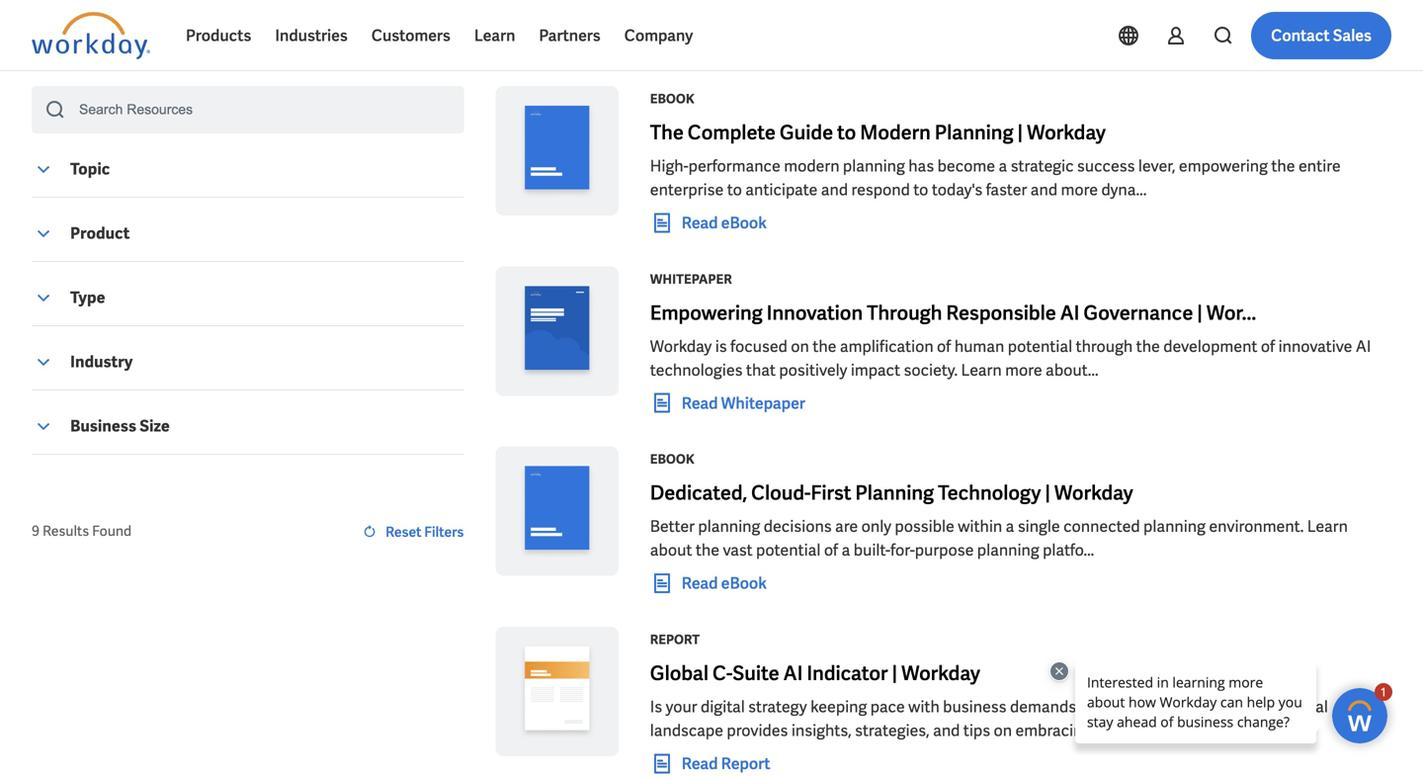 Task type: locate. For each thing, give the bounding box(es) containing it.
1 horizontal spatial on
[[994, 720, 1012, 741]]

report
[[650, 631, 700, 648], [721, 753, 771, 774]]

a up faster at the top
[[999, 156, 1008, 176]]

1 horizontal spatial report
[[721, 753, 771, 774]]

results
[[42, 522, 89, 540]]

potential up about...
[[1008, 336, 1073, 357]]

1 vertical spatial potential
[[756, 540, 821, 561]]

1 vertical spatial report
[[721, 753, 771, 774]]

on
[[791, 336, 810, 357], [1166, 697, 1184, 717], [994, 720, 1012, 741]]

the up positively on the right top of page
[[813, 336, 837, 357]]

product
[[70, 223, 130, 244]]

partners button
[[527, 12, 613, 59]]

3 read from the top
[[682, 573, 718, 594]]

high-performance modern planning has become a strategic success lever, empowering the entire enterprise to anticipate and respond to today's faster and more dyna...
[[650, 156, 1341, 200]]

technologies
[[650, 360, 743, 380]]

2 read ebook from the top
[[682, 573, 767, 594]]

Search Resources text field
[[67, 86, 435, 133]]

2 horizontal spatial learn
[[1308, 516, 1348, 537]]

the inside is your digital strategy keeping pace with business demands? our report on the changing digital landscape provides insights, strategies, and tips on embracing ne...
[[1188, 697, 1211, 717]]

read for empowering
[[682, 393, 718, 413]]

read ebook down enterprise
[[682, 212, 767, 233]]

a
[[999, 156, 1008, 176], [1006, 516, 1015, 537], [842, 540, 851, 561]]

responsible
[[946, 300, 1057, 326]]

on up positively on the right top of page
[[791, 336, 810, 357]]

0 vertical spatial read ebook link
[[650, 211, 767, 235]]

ai up through
[[1060, 300, 1080, 326]]

4 read from the top
[[682, 753, 718, 774]]

0 horizontal spatial digital
[[701, 697, 745, 717]]

whitepaper
[[650, 271, 732, 288], [721, 393, 806, 413]]

digital down c-
[[701, 697, 745, 717]]

your
[[666, 697, 698, 717]]

purpose
[[915, 540, 974, 561]]

digital right changing
[[1284, 697, 1329, 717]]

read report link
[[650, 752, 771, 776]]

company button
[[613, 12, 705, 59]]

read down landscape
[[682, 753, 718, 774]]

industry
[[70, 351, 133, 372]]

0 vertical spatial potential
[[1008, 336, 1073, 357]]

2 horizontal spatial ai
[[1356, 336, 1372, 357]]

workday
[[1027, 120, 1106, 145], [650, 336, 712, 357], [1055, 480, 1134, 506], [902, 660, 981, 686]]

better planning decisions are only possible within a single connected planning environment. learn about the vast potential of a built-for-purpose planning platfo...
[[650, 516, 1348, 561]]

planning up respond
[[843, 156, 905, 176]]

0 vertical spatial read ebook
[[682, 212, 767, 233]]

amplification
[[840, 336, 934, 357]]

insights,
[[792, 720, 852, 741]]

about...
[[1046, 360, 1099, 380]]

read ebook link for dedicated,
[[650, 572, 767, 595]]

of
[[937, 336, 951, 357], [1261, 336, 1275, 357], [824, 540, 839, 561]]

2 read from the top
[[682, 393, 718, 413]]

whitepaper down that
[[721, 393, 806, 413]]

0 horizontal spatial on
[[791, 336, 810, 357]]

0 horizontal spatial to
[[727, 179, 742, 200]]

more
[[1061, 179, 1098, 200], [1006, 360, 1043, 380]]

impact
[[851, 360, 901, 380]]

1 vertical spatial ai
[[1356, 336, 1372, 357]]

read for the
[[682, 212, 718, 233]]

has
[[909, 156, 934, 176]]

the
[[650, 120, 684, 145]]

read for dedicated,
[[682, 573, 718, 594]]

high-
[[650, 156, 689, 176]]

more down 'success'
[[1061, 179, 1098, 200]]

0 vertical spatial more
[[1061, 179, 1098, 200]]

learn button
[[463, 12, 527, 59]]

go to the homepage image
[[32, 12, 150, 59]]

to
[[837, 120, 856, 145], [727, 179, 742, 200], [914, 179, 929, 200]]

learn left partners dropdown button
[[474, 25, 515, 46]]

planning
[[935, 120, 1014, 145], [856, 480, 934, 506]]

filters
[[424, 523, 464, 541]]

planning inside high-performance modern planning has become a strategic success lever, empowering the entire enterprise to anticipate and respond to today's faster and more dyna...
[[843, 156, 905, 176]]

0 horizontal spatial ai
[[784, 660, 803, 686]]

through
[[867, 300, 943, 326]]

1 read ebook from the top
[[682, 212, 767, 233]]

of down are
[[824, 540, 839, 561]]

the
[[1272, 156, 1296, 176], [813, 336, 837, 357], [1137, 336, 1160, 357], [696, 540, 720, 561], [1188, 697, 1211, 717]]

2 read ebook link from the top
[[650, 572, 767, 595]]

business
[[943, 697, 1007, 717]]

read ebook down the vast
[[682, 573, 767, 594]]

the down governance
[[1137, 336, 1160, 357]]

dedicated,
[[650, 480, 748, 506]]

business size
[[70, 416, 170, 436]]

suite
[[733, 660, 780, 686]]

reset
[[386, 523, 422, 541]]

1 read from the top
[[682, 212, 718, 233]]

digital
[[701, 697, 745, 717], [1284, 697, 1329, 717]]

|
[[1018, 120, 1023, 145], [1197, 300, 1203, 326], [1045, 480, 1051, 506], [892, 660, 898, 686]]

learn inside dropdown button
[[474, 25, 515, 46]]

a left single
[[1006, 516, 1015, 537]]

of up society. on the top of page
[[937, 336, 951, 357]]

changing
[[1215, 697, 1281, 717]]

contact
[[1272, 25, 1330, 46]]

1 horizontal spatial to
[[837, 120, 856, 145]]

0 vertical spatial a
[[999, 156, 1008, 176]]

whitepaper up empowering
[[650, 271, 732, 288]]

ebook
[[650, 90, 695, 107], [721, 212, 767, 233], [650, 451, 695, 468], [721, 573, 767, 594]]

| up pace
[[892, 660, 898, 686]]

ai inside workday is focused on the amplification of human potential through the development of innovative ai technologies that positively impact society. learn more about...
[[1356, 336, 1372, 357]]

0 horizontal spatial of
[[824, 540, 839, 561]]

read ebook
[[682, 212, 767, 233], [682, 573, 767, 594]]

to right guide
[[837, 120, 856, 145]]

2 vertical spatial on
[[994, 720, 1012, 741]]

9 results found
[[32, 522, 132, 540]]

1 vertical spatial read ebook
[[682, 573, 767, 594]]

0 vertical spatial on
[[791, 336, 810, 357]]

a down are
[[842, 540, 851, 561]]

read ebook for complete
[[682, 212, 767, 233]]

read ebook link
[[650, 211, 767, 235], [650, 572, 767, 595]]

0 horizontal spatial more
[[1006, 360, 1043, 380]]

workday up connected
[[1055, 480, 1134, 506]]

ai
[[1060, 300, 1080, 326], [1356, 336, 1372, 357], [784, 660, 803, 686]]

1 horizontal spatial and
[[933, 720, 960, 741]]

read down technologies
[[682, 393, 718, 413]]

dedicated, cloud-first planning technology | workday
[[650, 480, 1134, 506]]

learn right the environment.
[[1308, 516, 1348, 537]]

of inside better planning decisions are only possible within a single connected planning environment. learn about the vast potential of a built-for-purpose planning platfo...
[[824, 540, 839, 561]]

workday up technologies
[[650, 336, 712, 357]]

single
[[1018, 516, 1060, 537]]

planning down within on the right of page
[[978, 540, 1040, 561]]

workday is focused on the amplification of human potential through the development of innovative ai technologies that positively impact society. learn more about...
[[650, 336, 1372, 380]]

1 vertical spatial read ebook link
[[650, 572, 767, 595]]

the left the vast
[[696, 540, 720, 561]]

read
[[682, 212, 718, 233], [682, 393, 718, 413], [682, 573, 718, 594], [682, 753, 718, 774]]

a inside high-performance modern planning has become a strategic success lever, empowering the entire enterprise to anticipate and respond to today's faster and more dyna...
[[999, 156, 1008, 176]]

potential inside better planning decisions are only possible within a single connected planning environment. learn about the vast potential of a built-for-purpose planning platfo...
[[756, 540, 821, 561]]

ai right innovative
[[1356, 336, 1372, 357]]

technology
[[938, 480, 1041, 506]]

1 vertical spatial whitepaper
[[721, 393, 806, 413]]

is
[[650, 697, 663, 717]]

potential
[[1008, 336, 1073, 357], [756, 540, 821, 561]]

innovative
[[1279, 336, 1353, 357]]

read down enterprise
[[682, 212, 718, 233]]

report down the provides
[[721, 753, 771, 774]]

read down about
[[682, 573, 718, 594]]

planning up only
[[856, 480, 934, 506]]

is your digital strategy keeping pace with business demands? our report on the changing digital landscape provides insights, strategies, and tips on embracing ne...
[[650, 697, 1329, 741]]

ebook up the
[[650, 90, 695, 107]]

0 vertical spatial learn
[[474, 25, 515, 46]]

on right the report
[[1166, 697, 1184, 717]]

1 horizontal spatial digital
[[1284, 697, 1329, 717]]

read ebook link down enterprise
[[650, 211, 767, 235]]

1 horizontal spatial potential
[[1008, 336, 1073, 357]]

ebook down anticipate on the top right of page
[[721, 212, 767, 233]]

read ebook link down the vast
[[650, 572, 767, 595]]

2 vertical spatial learn
[[1308, 516, 1348, 537]]

the left changing
[[1188, 697, 1211, 717]]

report up the "global"
[[650, 631, 700, 648]]

workday up the strategic
[[1027, 120, 1106, 145]]

0 horizontal spatial report
[[650, 631, 700, 648]]

with
[[909, 697, 940, 717]]

more inside workday is focused on the amplification of human potential through the development of innovative ai technologies that positively impact society. learn more about...
[[1006, 360, 1043, 380]]

demands?
[[1010, 697, 1084, 717]]

focused
[[731, 336, 788, 357]]

1 horizontal spatial ai
[[1060, 300, 1080, 326]]

topic
[[70, 159, 110, 179]]

and down 'modern'
[[821, 179, 848, 200]]

that
[[746, 360, 776, 380]]

read ebook link for the
[[650, 211, 767, 235]]

workday inside workday is focused on the amplification of human potential through the development of innovative ai technologies that positively impact society. learn more about...
[[650, 336, 712, 357]]

and left the tips
[[933, 720, 960, 741]]

guide
[[780, 120, 833, 145]]

| up single
[[1045, 480, 1051, 506]]

read ebook for cloud-
[[682, 573, 767, 594]]

learn down human
[[961, 360, 1002, 380]]

faster
[[986, 179, 1028, 200]]

learn inside workday is focused on the amplification of human potential through the development of innovative ai technologies that positively impact society. learn more about...
[[961, 360, 1002, 380]]

wor...
[[1207, 300, 1257, 326]]

to down has
[[914, 179, 929, 200]]

1 horizontal spatial learn
[[961, 360, 1002, 380]]

found
[[92, 522, 132, 540]]

to down performance
[[727, 179, 742, 200]]

1 vertical spatial more
[[1006, 360, 1043, 380]]

2 vertical spatial a
[[842, 540, 851, 561]]

0 horizontal spatial learn
[[474, 25, 515, 46]]

on right the tips
[[994, 720, 1012, 741]]

1 horizontal spatial more
[[1061, 179, 1098, 200]]

0 horizontal spatial potential
[[756, 540, 821, 561]]

the left entire
[[1272, 156, 1296, 176]]

1 read ebook link from the top
[[650, 211, 767, 235]]

and down the strategic
[[1031, 179, 1058, 200]]

products
[[186, 25, 251, 46]]

| left wor...
[[1197, 300, 1203, 326]]

potential down decisions in the bottom right of the page
[[756, 540, 821, 561]]

planning up become
[[935, 120, 1014, 145]]

1 vertical spatial learn
[[961, 360, 1002, 380]]

more left about...
[[1006, 360, 1043, 380]]

planning
[[843, 156, 905, 176], [698, 516, 761, 537], [1144, 516, 1206, 537], [978, 540, 1040, 561]]

of left innovative
[[1261, 336, 1275, 357]]

workday up with
[[902, 660, 981, 686]]

dyna...
[[1102, 179, 1147, 200]]

2 horizontal spatial on
[[1166, 697, 1184, 717]]

ai up strategy on the bottom right of page
[[784, 660, 803, 686]]



Task type: describe. For each thing, give the bounding box(es) containing it.
2 horizontal spatial to
[[914, 179, 929, 200]]

more inside high-performance modern planning has become a strategic success lever, empowering the entire enterprise to anticipate and respond to today's faster and more dyna...
[[1061, 179, 1098, 200]]

c-
[[713, 660, 733, 686]]

planning up the vast
[[698, 516, 761, 537]]

strategy
[[749, 697, 807, 717]]

customers
[[372, 25, 451, 46]]

connected
[[1064, 516, 1140, 537]]

pace
[[871, 697, 905, 717]]

modern
[[860, 120, 931, 145]]

positively
[[779, 360, 848, 380]]

0 vertical spatial report
[[650, 631, 700, 648]]

innovation
[[767, 300, 863, 326]]

on inside workday is focused on the amplification of human potential through the development of innovative ai technologies that positively impact society. learn more about...
[[791, 336, 810, 357]]

1 horizontal spatial of
[[937, 336, 951, 357]]

read report
[[682, 753, 771, 774]]

1 vertical spatial on
[[1166, 697, 1184, 717]]

0 horizontal spatial and
[[821, 179, 848, 200]]

empowering innovation through responsible ai governance | wor...
[[650, 300, 1257, 326]]

ne...
[[1095, 720, 1123, 741]]

better
[[650, 516, 695, 537]]

reset filters
[[386, 523, 464, 541]]

potential inside workday is focused on the amplification of human potential through the development of innovative ai technologies that positively impact society. learn more about...
[[1008, 336, 1073, 357]]

read for global
[[682, 753, 718, 774]]

global c-suite ai indicator | workday
[[650, 660, 981, 686]]

1 vertical spatial planning
[[856, 480, 934, 506]]

company
[[625, 25, 693, 46]]

are
[[835, 516, 858, 537]]

modern
[[784, 156, 840, 176]]

platfo...
[[1043, 540, 1095, 561]]

enterprise
[[650, 179, 724, 200]]

performance
[[689, 156, 781, 176]]

is
[[715, 336, 727, 357]]

built-
[[854, 540, 891, 561]]

type
[[70, 287, 105, 308]]

decisions
[[764, 516, 832, 537]]

sales
[[1333, 25, 1372, 46]]

learn inside better planning decisions are only possible within a single connected planning environment. learn about the vast potential of a built-for-purpose planning platfo...
[[1308, 516, 1348, 537]]

1 vertical spatial a
[[1006, 516, 1015, 537]]

first
[[811, 480, 852, 506]]

become
[[938, 156, 996, 176]]

industries
[[275, 25, 348, 46]]

industries button
[[263, 12, 360, 59]]

customers button
[[360, 12, 463, 59]]

the inside better planning decisions are only possible within a single connected planning environment. learn about the vast potential of a built-for-purpose planning platfo...
[[696, 540, 720, 561]]

cloud-
[[751, 480, 811, 506]]

only
[[862, 516, 892, 537]]

strategic
[[1011, 156, 1074, 176]]

2 horizontal spatial and
[[1031, 179, 1058, 200]]

empowering
[[1179, 156, 1268, 176]]

through
[[1076, 336, 1133, 357]]

planning right connected
[[1144, 516, 1206, 537]]

success
[[1078, 156, 1135, 176]]

0 vertical spatial planning
[[935, 120, 1014, 145]]

lever,
[[1139, 156, 1176, 176]]

business
[[70, 416, 137, 436]]

governance
[[1084, 300, 1194, 326]]

global
[[650, 660, 709, 686]]

anticipate
[[746, 179, 818, 200]]

entire
[[1299, 156, 1341, 176]]

keeping
[[811, 697, 867, 717]]

2 digital from the left
[[1284, 697, 1329, 717]]

2 vertical spatial ai
[[784, 660, 803, 686]]

contact sales
[[1272, 25, 1372, 46]]

respond
[[852, 179, 910, 200]]

and inside is your digital strategy keeping pace with business demands? our report on the changing digital landscape provides insights, strategies, and tips on embracing ne...
[[933, 720, 960, 741]]

complete
[[688, 120, 776, 145]]

9
[[32, 522, 40, 540]]

| up the strategic
[[1018, 120, 1023, 145]]

provides
[[727, 720, 788, 741]]

empowering
[[650, 300, 763, 326]]

for-
[[891, 540, 915, 561]]

0 vertical spatial ai
[[1060, 300, 1080, 326]]

report
[[1118, 697, 1162, 717]]

within
[[958, 516, 1003, 537]]

contact sales link
[[1252, 12, 1392, 59]]

size
[[140, 416, 170, 436]]

possible
[[895, 516, 955, 537]]

products button
[[174, 12, 263, 59]]

human
[[955, 336, 1005, 357]]

strategies,
[[855, 720, 930, 741]]

2 horizontal spatial of
[[1261, 336, 1275, 357]]

environment.
[[1209, 516, 1304, 537]]

our
[[1088, 697, 1115, 717]]

about
[[650, 540, 692, 561]]

society.
[[904, 360, 958, 380]]

the inside high-performance modern planning has become a strategic success lever, empowering the entire enterprise to anticipate and respond to today's faster and more dyna...
[[1272, 156, 1296, 176]]

1 digital from the left
[[701, 697, 745, 717]]

partners
[[539, 25, 601, 46]]

0 vertical spatial whitepaper
[[650, 271, 732, 288]]

the complete guide to modern planning | workday
[[650, 120, 1106, 145]]

embracing
[[1016, 720, 1092, 741]]

read whitepaper link
[[650, 391, 806, 415]]

ebook up dedicated,
[[650, 451, 695, 468]]

ebook down the vast
[[721, 573, 767, 594]]



Task type: vqa. For each thing, say whether or not it's contained in the screenshot.
Embedded
no



